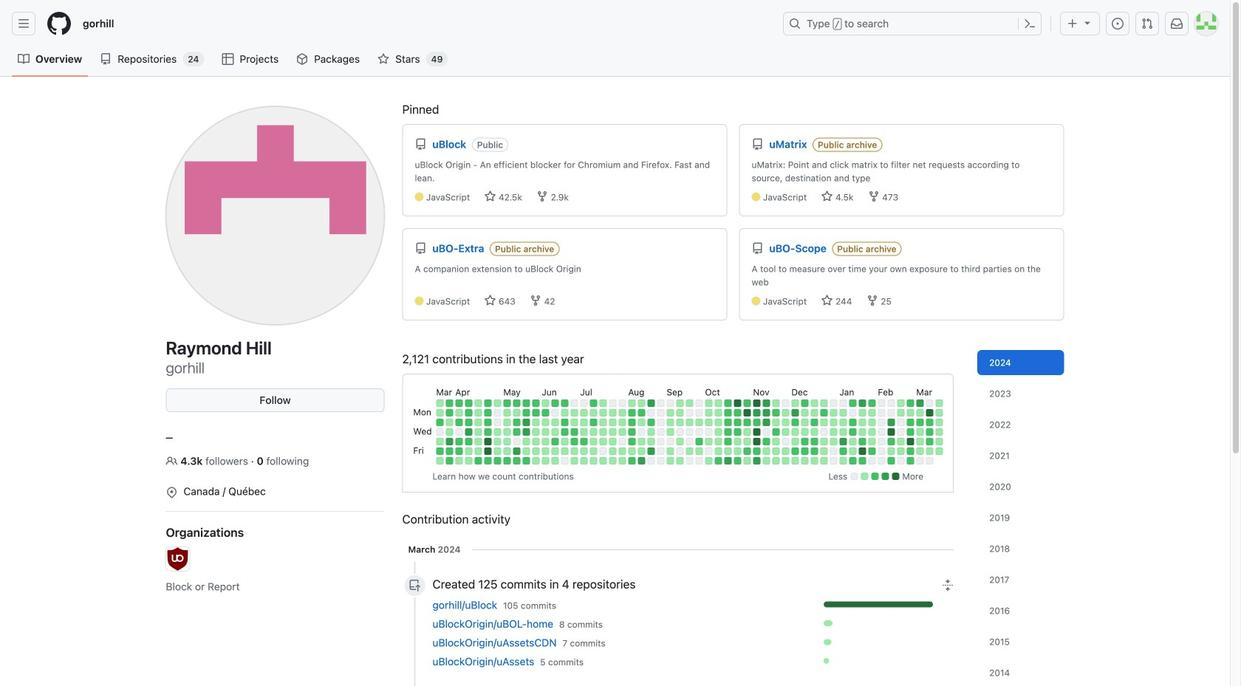 Task type: locate. For each thing, give the bounding box(es) containing it.
4% of commits in march were made to ublockorigin/uassets image
[[824, 658, 954, 664], [824, 658, 829, 664]]

git pull request image
[[1142, 18, 1154, 30]]

stars image
[[821, 295, 833, 307]]

84% of commits in march were made to gorhill/ublock image
[[824, 602, 954, 608], [824, 602, 933, 608]]

view gorhill's full-sized avatar image
[[166, 106, 385, 325]]

star image
[[378, 53, 390, 65]]

location image
[[166, 487, 178, 499]]

6% of commits in march were made to ublockorigin/uassetscdn image
[[824, 640, 954, 646], [824, 640, 832, 646]]

collapse image
[[942, 580, 954, 592]]

forks image
[[537, 191, 549, 202], [868, 191, 880, 202], [530, 295, 542, 307]]

stars image
[[484, 191, 496, 202], [821, 191, 833, 202], [484, 295, 496, 307]]

7% of commits in march were made to ublockorigin/ubol-home image
[[824, 621, 954, 627], [824, 621, 833, 627]]

book image
[[18, 53, 30, 65]]

command palette image
[[1024, 18, 1036, 30]]

cell
[[436, 400, 444, 407], [446, 400, 453, 407], [455, 400, 463, 407], [465, 400, 472, 407], [475, 400, 482, 407], [484, 400, 492, 407], [494, 400, 501, 407], [504, 400, 511, 407], [513, 400, 521, 407], [523, 400, 530, 407], [532, 400, 540, 407], [542, 400, 549, 407], [552, 400, 559, 407], [561, 400, 569, 407], [571, 400, 578, 407], [580, 400, 588, 407], [590, 400, 597, 407], [600, 400, 607, 407], [609, 400, 617, 407], [619, 400, 626, 407], [628, 400, 636, 407], [638, 400, 645, 407], [648, 400, 655, 407], [657, 400, 665, 407], [667, 400, 674, 407], [676, 400, 684, 407], [686, 400, 693, 407], [696, 400, 703, 407], [705, 400, 713, 407], [715, 400, 722, 407], [724, 400, 732, 407], [734, 400, 741, 407], [744, 400, 751, 407], [753, 400, 761, 407], [763, 400, 770, 407], [773, 400, 780, 407], [782, 400, 790, 407], [792, 400, 799, 407], [801, 400, 809, 407], [811, 400, 818, 407], [821, 400, 828, 407], [830, 400, 838, 407], [840, 400, 847, 407], [849, 400, 857, 407], [859, 400, 866, 407], [869, 400, 876, 407], [878, 400, 886, 407], [888, 400, 895, 407], [897, 400, 905, 407], [907, 400, 914, 407], [917, 400, 924, 407], [926, 400, 934, 407], [936, 400, 943, 407], [436, 409, 444, 417], [446, 409, 453, 417], [455, 409, 463, 417], [465, 409, 472, 417], [475, 409, 482, 417], [484, 409, 492, 417], [494, 409, 501, 417], [504, 409, 511, 417], [513, 409, 521, 417], [523, 409, 530, 417], [532, 409, 540, 417], [542, 409, 549, 417], [552, 409, 559, 417], [561, 409, 569, 417], [571, 409, 578, 417], [580, 409, 588, 417], [590, 409, 597, 417], [600, 409, 607, 417], [609, 409, 617, 417], [619, 409, 626, 417], [628, 409, 636, 417], [638, 409, 645, 417], [648, 409, 655, 417], [657, 409, 665, 417], [667, 409, 674, 417], [676, 409, 684, 417], [686, 409, 693, 417], [696, 409, 703, 417], [705, 409, 713, 417], [715, 409, 722, 417], [724, 409, 732, 417], [734, 409, 741, 417], [744, 409, 751, 417], [753, 409, 761, 417], [763, 409, 770, 417], [773, 409, 780, 417], [782, 409, 790, 417], [792, 409, 799, 417], [801, 409, 809, 417], [811, 409, 818, 417], [821, 409, 828, 417], [830, 409, 838, 417], [840, 409, 847, 417], [849, 409, 857, 417], [859, 409, 866, 417], [869, 409, 876, 417], [878, 409, 886, 417], [888, 409, 895, 417], [897, 409, 905, 417], [907, 409, 914, 417], [917, 409, 924, 417], [926, 409, 934, 417], [936, 409, 943, 417], [436, 419, 444, 426], [446, 419, 453, 426], [455, 419, 463, 426], [465, 419, 472, 426], [475, 419, 482, 426], [484, 419, 492, 426], [494, 419, 501, 426], [504, 419, 511, 426], [513, 419, 521, 426], [523, 419, 530, 426], [532, 419, 540, 426], [542, 419, 549, 426], [552, 419, 559, 426], [561, 419, 569, 426], [571, 419, 578, 426], [580, 419, 588, 426], [590, 419, 597, 426], [600, 419, 607, 426], [609, 419, 617, 426], [619, 419, 626, 426], [628, 419, 636, 426], [638, 419, 645, 426], [648, 419, 655, 426], [657, 419, 665, 426], [667, 419, 674, 426], [676, 419, 684, 426], [686, 419, 693, 426], [696, 419, 703, 426], [705, 419, 713, 426], [715, 419, 722, 426], [724, 419, 732, 426], [734, 419, 741, 426], [744, 419, 751, 426], [753, 419, 761, 426], [763, 419, 770, 426], [773, 419, 780, 426], [782, 419, 790, 426], [792, 419, 799, 426], [801, 419, 809, 426], [811, 419, 818, 426], [821, 419, 828, 426], [830, 419, 838, 426], [840, 419, 847, 426], [849, 419, 857, 426], [859, 419, 866, 426], [869, 419, 876, 426], [878, 419, 886, 426], [888, 419, 895, 426], [897, 419, 905, 426], [907, 419, 914, 426], [917, 419, 924, 426], [926, 419, 934, 426], [936, 419, 943, 426], [436, 429, 444, 436], [446, 429, 453, 436], [455, 429, 463, 436], [465, 429, 472, 436], [475, 429, 482, 436], [484, 429, 492, 436], [494, 429, 501, 436], [504, 429, 511, 436], [513, 429, 521, 436], [523, 429, 530, 436], [532, 429, 540, 436], [542, 429, 549, 436], [552, 429, 559, 436], [561, 429, 569, 436], [571, 429, 578, 436], [580, 429, 588, 436], [590, 429, 597, 436], [600, 429, 607, 436], [609, 429, 617, 436], [619, 429, 626, 436], [628, 429, 636, 436], [638, 429, 645, 436], [648, 429, 655, 436], [657, 429, 665, 436], [667, 429, 674, 436], [676, 429, 684, 436], [686, 429, 693, 436], [696, 429, 703, 436], [705, 429, 713, 436], [715, 429, 722, 436], [724, 429, 732, 436], [734, 429, 741, 436], [744, 429, 751, 436], [753, 429, 761, 436], [763, 429, 770, 436], [773, 429, 780, 436], [782, 429, 790, 436], [792, 429, 799, 436], [801, 429, 809, 436], [811, 429, 818, 436], [821, 429, 828, 436], [830, 429, 838, 436], [840, 429, 847, 436], [849, 429, 857, 436], [859, 429, 866, 436], [869, 429, 876, 436], [878, 429, 886, 436], [888, 429, 895, 436], [897, 429, 905, 436], [907, 429, 914, 436], [917, 429, 924, 436], [926, 429, 934, 436], [936, 429, 943, 436], [436, 438, 444, 446], [446, 438, 453, 446], [455, 438, 463, 446], [465, 438, 472, 446], [475, 438, 482, 446], [484, 438, 492, 446], [494, 438, 501, 446], [504, 438, 511, 446], [513, 438, 521, 446], [523, 438, 530, 446], [532, 438, 540, 446], [542, 438, 549, 446], [552, 438, 559, 446], [561, 438, 569, 446], [571, 438, 578, 446], [580, 438, 588, 446], [590, 438, 597, 446], [600, 438, 607, 446], [609, 438, 617, 446], [619, 438, 626, 446], [628, 438, 636, 446], [638, 438, 645, 446], [648, 438, 655, 446], [657, 438, 665, 446], [667, 438, 674, 446], [676, 438, 684, 446], [686, 438, 693, 446], [696, 438, 703, 446], [705, 438, 713, 446], [715, 438, 722, 446], [724, 438, 732, 446], [734, 438, 741, 446], [744, 438, 751, 446], [753, 438, 761, 446], [763, 438, 770, 446], [773, 438, 780, 446], [782, 438, 790, 446], [792, 438, 799, 446], [801, 438, 809, 446], [811, 438, 818, 446], [821, 438, 828, 446], [830, 438, 838, 446], [840, 438, 847, 446], [849, 438, 857, 446], [859, 438, 866, 446], [869, 438, 876, 446], [878, 438, 886, 446], [888, 438, 895, 446], [897, 438, 905, 446], [907, 438, 914, 446], [917, 438, 924, 446], [926, 438, 934, 446], [936, 438, 943, 446], [436, 448, 444, 455], [446, 448, 453, 455], [455, 448, 463, 455], [465, 448, 472, 455], [475, 448, 482, 455], [484, 448, 492, 455], [494, 448, 501, 455], [504, 448, 511, 455], [513, 448, 521, 455], [523, 448, 530, 455], [532, 448, 540, 455], [542, 448, 549, 455], [552, 448, 559, 455], [561, 448, 569, 455], [571, 448, 578, 455], [580, 448, 588, 455], [590, 448, 597, 455], [600, 448, 607, 455], [609, 448, 617, 455], [619, 448, 626, 455], [628, 448, 636, 455], [638, 448, 645, 455], [648, 448, 655, 455], [657, 448, 665, 455], [667, 448, 674, 455], [676, 448, 684, 455], [686, 448, 693, 455], [696, 448, 703, 455], [705, 448, 713, 455], [715, 448, 722, 455], [724, 448, 732, 455], [734, 448, 741, 455], [744, 448, 751, 455], [753, 448, 761, 455], [763, 448, 770, 455], [773, 448, 780, 455], [782, 448, 790, 455], [792, 448, 799, 455], [801, 448, 809, 455], [811, 448, 818, 455], [821, 448, 828, 455], [830, 448, 838, 455], [840, 448, 847, 455], [849, 448, 857, 455], [859, 448, 866, 455], [869, 448, 876, 455], [878, 448, 886, 455], [888, 448, 895, 455], [897, 448, 905, 455], [907, 448, 914, 455], [917, 448, 924, 455], [926, 448, 934, 455], [936, 448, 943, 455], [436, 457, 444, 465], [446, 457, 453, 465], [455, 457, 463, 465], [465, 457, 472, 465], [475, 457, 482, 465], [484, 457, 492, 465], [494, 457, 501, 465], [504, 457, 511, 465], [513, 457, 521, 465], [523, 457, 530, 465], [532, 457, 540, 465], [542, 457, 549, 465], [552, 457, 559, 465], [561, 457, 569, 465], [571, 457, 578, 465], [580, 457, 588, 465], [590, 457, 597, 465], [600, 457, 607, 465], [609, 457, 617, 465], [619, 457, 626, 465], [628, 457, 636, 465], [638, 457, 645, 465], [648, 457, 655, 465], [657, 457, 665, 465], [667, 457, 674, 465], [676, 457, 684, 465], [686, 457, 693, 465], [696, 457, 703, 465], [705, 457, 713, 465], [715, 457, 722, 465], [724, 457, 732, 465], [734, 457, 741, 465], [744, 457, 751, 465], [753, 457, 761, 465], [763, 457, 770, 465], [773, 457, 780, 465], [782, 457, 790, 465], [792, 457, 799, 465], [801, 457, 809, 465], [811, 457, 818, 465], [821, 457, 828, 465], [830, 457, 838, 465], [840, 457, 847, 465], [849, 457, 857, 465], [859, 457, 866, 465], [869, 457, 876, 465], [878, 457, 886, 465], [888, 457, 895, 465], [897, 457, 905, 465], [907, 457, 914, 465], [917, 457, 924, 465], [926, 457, 934, 465]]

repo push image
[[409, 580, 421, 592]]

grid
[[411, 384, 945, 467]]

Follow gorhill submit
[[166, 389, 385, 412]]

home location: canada / québec element
[[166, 481, 385, 500]]

repo image
[[100, 53, 112, 65], [415, 139, 427, 150], [752, 139, 764, 150], [415, 243, 427, 255], [752, 243, 764, 255]]



Task type: vqa. For each thing, say whether or not it's contained in the screenshot.
Lock conversation at the bottom
no



Task type: describe. For each thing, give the bounding box(es) containing it.
plus image
[[1067, 18, 1079, 30]]

people image
[[166, 456, 178, 467]]

@ublockorigin image
[[166, 548, 190, 571]]

homepage image
[[47, 12, 71, 35]]

issue opened image
[[1112, 18, 1124, 30]]

forks image
[[867, 295, 879, 307]]

table image
[[222, 53, 234, 65]]

notifications image
[[1171, 18, 1183, 30]]

package image
[[297, 53, 308, 65]]

triangle down image
[[1082, 17, 1094, 28]]



